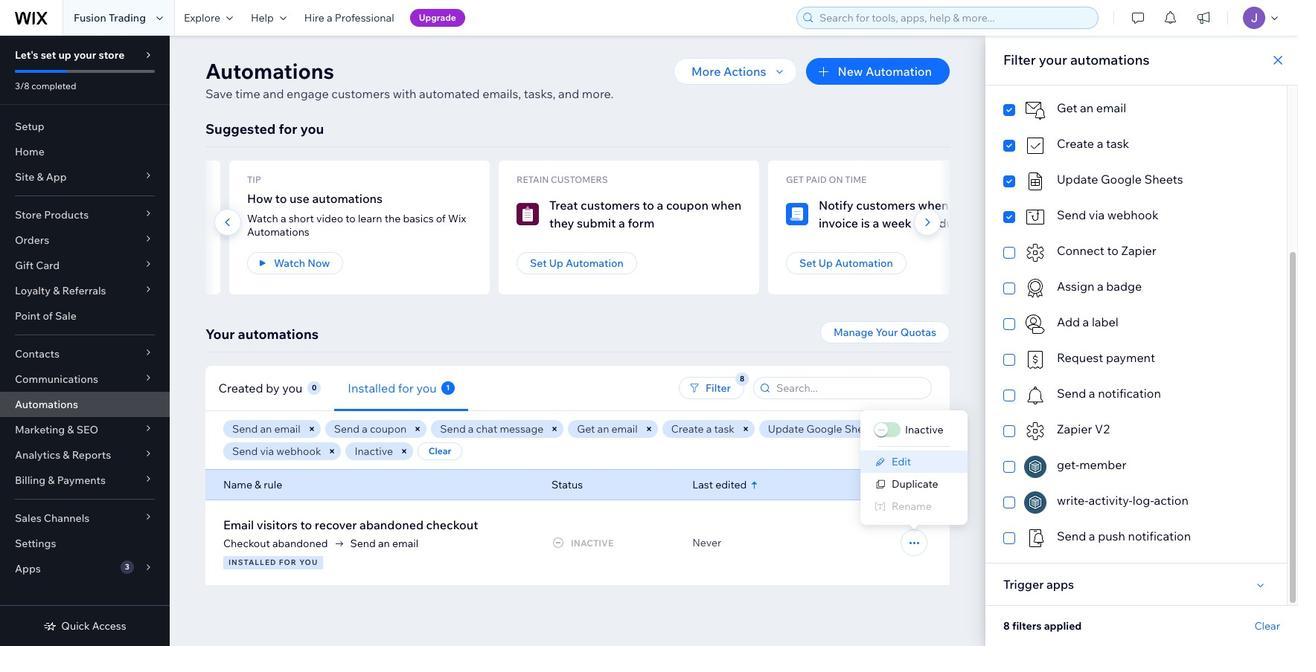 Task type: locate. For each thing, give the bounding box(es) containing it.
via inside option
[[1089, 208, 1105, 223]]

category image for request
[[1024, 349, 1047, 371]]

home link
[[0, 139, 170, 165]]

you right by
[[283, 381, 303, 396]]

help button
[[242, 0, 295, 36]]

customers left with
[[332, 86, 390, 101]]

category image left assign
[[1024, 278, 1047, 300]]

1 set up automation from the left
[[530, 257, 624, 270]]

automation down the notify customers when their invoice is a week overdue
[[835, 257, 893, 270]]

list containing how to use automations
[[0, 161, 1298, 295]]

gift card button
[[0, 253, 170, 278]]

send
[[10, 198, 40, 213], [1057, 208, 1086, 223], [1057, 386, 1086, 401], [232, 423, 258, 436], [334, 423, 360, 436], [440, 423, 466, 436], [232, 445, 258, 459], [1057, 529, 1086, 544], [350, 538, 376, 551]]

upgrade button
[[410, 9, 465, 27]]

2 when from the left
[[918, 198, 949, 213]]

task down filter button
[[714, 423, 735, 436]]

notification inside option
[[1128, 529, 1191, 544]]

to
[[275, 191, 287, 206], [643, 198, 654, 213], [346, 212, 356, 226], [1107, 243, 1119, 258], [300, 518, 312, 533]]

& right site
[[37, 170, 44, 184]]

customers inside the notify customers when their invoice is a week overdue
[[856, 198, 916, 213]]

category image for send
[[1024, 528, 1047, 550]]

view summary
[[789, 536, 874, 551]]

let's
[[15, 48, 38, 62]]

fusion trading
[[74, 11, 146, 25]]

to up the form
[[643, 198, 654, 213]]

create down get an email option
[[1057, 136, 1094, 151]]

1 vertical spatial send an email
[[350, 538, 419, 551]]

overdue down their
[[915, 216, 961, 231]]

is down reminders
[[69, 216, 78, 231]]

you left 1
[[416, 381, 437, 396]]

for for installed
[[398, 381, 414, 396]]

1 your from the left
[[205, 326, 235, 343]]

an inside get an email option
[[1080, 101, 1094, 115]]

task down get an email option
[[1106, 136, 1130, 151]]

1 vertical spatial week
[[882, 216, 912, 231]]

automations up video
[[312, 191, 383, 206]]

menu containing inactive
[[861, 418, 968, 518]]

category image down filter your automations
[[1024, 99, 1047, 121]]

to inside checkbox
[[1107, 243, 1119, 258]]

orders button
[[0, 228, 170, 253]]

get
[[786, 174, 804, 185]]

get-member
[[1057, 458, 1127, 473]]

filter inside button
[[706, 382, 731, 395]]

invoice down notify
[[819, 216, 858, 231]]

1 horizontal spatial filter
[[1004, 51, 1036, 68]]

2 invoice from the left
[[819, 216, 858, 231]]

week inside send 2 reminders a week apart if an invoice is overdue
[[121, 198, 151, 213]]

0 horizontal spatial week
[[121, 198, 151, 213]]

on
[[829, 174, 843, 185]]

automation
[[866, 64, 932, 79], [566, 257, 624, 270], [835, 257, 893, 270]]

category image left "send a notification"
[[1024, 385, 1047, 407]]

up for notify customers when their invoice is a week overdue
[[819, 257, 833, 270]]

inactive up 'edit' button at the bottom right of page
[[905, 424, 944, 437]]

and right time
[[263, 86, 284, 101]]

send an email
[[232, 423, 301, 436], [350, 538, 419, 551]]

0 horizontal spatial for
[[279, 121, 297, 138]]

coupon
[[666, 198, 709, 213], [370, 423, 407, 436]]

webhook up rule
[[276, 445, 321, 459]]

tab list containing created by you
[[205, 366, 584, 411]]

& left reports
[[63, 449, 70, 462]]

automations up by
[[238, 326, 319, 343]]

0 vertical spatial clear button
[[418, 443, 462, 461]]

last
[[693, 479, 713, 492]]

0 horizontal spatial get
[[577, 423, 595, 436]]

1 vertical spatial inactive
[[355, 445, 393, 459]]

0 vertical spatial get an email
[[1057, 101, 1126, 115]]

0 vertical spatial notification
[[1098, 386, 1161, 401]]

automations up watch now button
[[247, 226, 310, 239]]

get paid on time
[[786, 174, 867, 185]]

1 horizontal spatial week
[[882, 216, 912, 231]]

1 horizontal spatial webhook
[[1108, 208, 1159, 223]]

your inside sidebar element
[[74, 48, 96, 62]]

week inside the notify customers when their invoice is a week overdue
[[882, 216, 912, 231]]

manage
[[834, 326, 874, 339]]

get-member checkbox
[[1004, 456, 1269, 479]]

1 horizontal spatial send an email
[[350, 538, 419, 551]]

up down notify
[[819, 257, 833, 270]]

0 vertical spatial abandoned
[[360, 518, 424, 533]]

0 horizontal spatial clear button
[[418, 443, 462, 461]]

set up automation for a
[[800, 257, 893, 270]]

send via webhook up connect to zapier
[[1057, 208, 1159, 223]]

2 horizontal spatial customers
[[856, 198, 916, 213]]

send an email down email visitors to recover abandoned checkout
[[350, 538, 419, 551]]

0 horizontal spatial overdue
[[81, 216, 127, 231]]

automations inside 'automations save time and engage customers with automated emails, tasks, and more.'
[[205, 58, 334, 84]]

send up connect
[[1057, 208, 1086, 223]]

send via webhook up rule
[[232, 445, 321, 459]]

week
[[121, 198, 151, 213], [882, 216, 912, 231]]

customers down time
[[856, 198, 916, 213]]

0 horizontal spatial via
[[260, 445, 274, 459]]

customers inside treat customers to a coupon when they submit a form
[[581, 198, 640, 213]]

0 vertical spatial create
[[1057, 136, 1094, 151]]

update google sheets inside option
[[1057, 172, 1183, 187]]

billing & payments button
[[0, 468, 170, 494]]

to right connect
[[1107, 243, 1119, 258]]

v2
[[1095, 422, 1110, 437]]

1 horizontal spatial clear
[[1255, 620, 1280, 634]]

emails,
[[483, 86, 521, 101]]

zapier left v2 on the right bottom of page
[[1057, 422, 1093, 437]]

0 horizontal spatial sheets
[[845, 423, 879, 436]]

via up connect to zapier
[[1089, 208, 1105, 223]]

1 vertical spatial of
[[43, 310, 53, 323]]

sheets down search... field
[[845, 423, 879, 436]]

Send a push notification checkbox
[[1004, 528, 1269, 550]]

watch inside tip how to use automations watch a short video to learn the basics of wix automations
[[247, 212, 278, 226]]

notification down action
[[1128, 529, 1191, 544]]

1 horizontal spatial customers
[[581, 198, 640, 213]]

0 horizontal spatial send an email
[[232, 423, 301, 436]]

for right the installed
[[398, 381, 414, 396]]

duplicate button
[[861, 473, 968, 496]]

1 horizontal spatial set up automation button
[[786, 252, 907, 275]]

1 when from the left
[[711, 198, 742, 213]]

0 horizontal spatial when
[[711, 198, 742, 213]]

1 vertical spatial zapier
[[1057, 422, 1093, 437]]

category image for send a notification
[[1024, 385, 1047, 407]]

your left quotas
[[876, 326, 898, 339]]

Send via webhook checkbox
[[1004, 206, 1269, 229]]

up down they
[[549, 257, 563, 270]]

video
[[316, 212, 343, 226]]

1 horizontal spatial is
[[861, 216, 870, 231]]

status
[[552, 479, 583, 492]]

reminders
[[52, 198, 109, 213]]

0 horizontal spatial invoice
[[27, 216, 66, 231]]

send an email down created by you
[[232, 423, 301, 436]]

0 horizontal spatial get an email
[[577, 423, 638, 436]]

set up automation down notify
[[800, 257, 893, 270]]

get down filter your automations
[[1057, 101, 1078, 115]]

site
[[15, 170, 34, 184]]

tip how to use automations watch a short video to learn the basics of wix automations
[[247, 174, 466, 239]]

analytics & reports
[[15, 449, 111, 462]]

recover
[[315, 518, 357, 533]]

time
[[845, 174, 867, 185]]

2 vertical spatial automations
[[238, 326, 319, 343]]

1 horizontal spatial task
[[1106, 136, 1130, 151]]

1 horizontal spatial set
[[800, 257, 816, 270]]

category image for send via webhook
[[1024, 206, 1047, 229]]

0 horizontal spatial set up automation
[[530, 257, 624, 270]]

zapier down send via webhook option
[[1121, 243, 1157, 258]]

by
[[266, 381, 280, 396]]

2 overdue from the left
[[915, 216, 961, 231]]

customers inside 'automations save time and engage customers with automated emails, tasks, and more.'
[[332, 86, 390, 101]]

& right billing
[[48, 474, 55, 488]]

& inside dropdown button
[[67, 424, 74, 437]]

0 vertical spatial automations
[[205, 58, 334, 84]]

1 set up automation button from the left
[[517, 252, 637, 275]]

update google sheets down search... field
[[768, 423, 879, 436]]

category image inside list
[[517, 203, 539, 226]]

get up status
[[577, 423, 595, 436]]

for down 'engage'
[[279, 121, 297, 138]]

watch down how
[[247, 212, 278, 226]]

an inside send 2 reminders a week apart if an invoice is overdue
[[10, 216, 24, 231]]

Search for tools, apps, help & more... field
[[815, 7, 1094, 28]]

set
[[530, 257, 547, 270], [800, 257, 816, 270]]

automations up marketing
[[15, 398, 78, 412]]

0 horizontal spatial your
[[205, 326, 235, 343]]

category image left write-
[[1024, 492, 1047, 514]]

create
[[1057, 136, 1094, 151], [671, 423, 704, 436]]

sheets inside option
[[1145, 172, 1183, 187]]

category image left get-
[[1024, 456, 1047, 479]]

create a task down get an email option
[[1057, 136, 1130, 151]]

for
[[279, 121, 297, 138], [398, 381, 414, 396]]

assign
[[1057, 279, 1095, 294]]

1 overdue from the left
[[81, 216, 127, 231]]

category image down retain
[[517, 203, 539, 226]]

view
[[789, 536, 817, 551]]

automations
[[205, 58, 334, 84], [247, 226, 310, 239], [15, 398, 78, 412]]

tab list
[[205, 366, 584, 411]]

& left rule
[[255, 479, 261, 492]]

of left sale in the top left of the page
[[43, 310, 53, 323]]

0 vertical spatial via
[[1089, 208, 1105, 223]]

0 vertical spatial coupon
[[666, 198, 709, 213]]

marketing & seo
[[15, 424, 98, 437]]

1 horizontal spatial coupon
[[666, 198, 709, 213]]

1 horizontal spatial via
[[1089, 208, 1105, 223]]

you for suggested for you
[[300, 121, 324, 138]]

to left learn
[[346, 212, 356, 226]]

to inside treat customers to a coupon when they submit a form
[[643, 198, 654, 213]]

category image for treat customers to a coupon when they submit a form
[[517, 203, 539, 226]]

& for loyalty
[[53, 284, 60, 298]]

duplicate
[[892, 478, 939, 491]]

help
[[251, 11, 274, 25]]

automation right new
[[866, 64, 932, 79]]

filter for filter
[[706, 382, 731, 395]]

& right loyalty
[[53, 284, 60, 298]]

abandoned up you
[[272, 538, 328, 551]]

zapier v2
[[1057, 422, 1110, 437]]

2 set up automation from the left
[[800, 257, 893, 270]]

0 horizontal spatial update google sheets
[[768, 423, 879, 436]]

& left seo
[[67, 424, 74, 437]]

3/8
[[15, 80, 29, 92]]

1 horizontal spatial of
[[436, 212, 446, 226]]

0 vertical spatial google
[[1101, 172, 1142, 187]]

category image
[[1024, 99, 1047, 121], [517, 203, 539, 226], [1024, 206, 1047, 229], [1024, 278, 1047, 300], [1024, 313, 1047, 336], [1024, 385, 1047, 407], [1024, 456, 1047, 479], [1024, 492, 1047, 514]]

1 vertical spatial notification
[[1128, 529, 1191, 544]]

analytics
[[15, 449, 60, 462]]

0 vertical spatial create a task
[[1057, 136, 1130, 151]]

send via webhook
[[1057, 208, 1159, 223], [232, 445, 321, 459]]

gift
[[15, 259, 34, 272]]

is inside the notify customers when their invoice is a week overdue
[[861, 216, 870, 231]]

0 horizontal spatial inactive
[[355, 445, 393, 459]]

watch left now
[[274, 257, 305, 270]]

0 horizontal spatial webhook
[[276, 445, 321, 459]]

send down request
[[1057, 386, 1086, 401]]

0 vertical spatial get
[[1057, 101, 1078, 115]]

log-
[[1133, 494, 1154, 508]]

get an email down filter your automations
[[1057, 101, 1126, 115]]

0 horizontal spatial update
[[768, 423, 804, 436]]

category image for get-member
[[1024, 456, 1047, 479]]

google down search... field
[[807, 423, 842, 436]]

get inside option
[[1057, 101, 1078, 115]]

abandoned right recover
[[360, 518, 424, 533]]

set up automation down they
[[530, 257, 624, 270]]

write-activity-log-action
[[1057, 494, 1189, 508]]

1 horizontal spatial send via webhook
[[1057, 208, 1159, 223]]

with
[[393, 86, 416, 101]]

0 vertical spatial for
[[279, 121, 297, 138]]

create a task down filter button
[[671, 423, 735, 436]]

sheets down create a task option
[[1145, 172, 1183, 187]]

time
[[235, 86, 260, 101]]

is down time
[[861, 216, 870, 231]]

& inside popup button
[[37, 170, 44, 184]]

0 vertical spatial sheets
[[1145, 172, 1183, 187]]

category image left add
[[1024, 313, 1047, 336]]

task inside create a task option
[[1106, 136, 1130, 151]]

set up automation button down they
[[517, 252, 637, 275]]

2 and from the left
[[558, 86, 579, 101]]

write-activity-log-action checkbox
[[1004, 492, 1269, 514]]

&
[[37, 170, 44, 184], [53, 284, 60, 298], [67, 424, 74, 437], [63, 449, 70, 462], [48, 474, 55, 488], [255, 479, 261, 492]]

1 horizontal spatial get
[[1057, 101, 1078, 115]]

list
[[0, 161, 1298, 295]]

0 horizontal spatial create
[[671, 423, 704, 436]]

push
[[1098, 529, 1126, 544]]

category image right their
[[1024, 206, 1047, 229]]

1 horizontal spatial update
[[1057, 172, 1098, 187]]

Create a task checkbox
[[1004, 135, 1269, 157]]

3/8 completed
[[15, 80, 76, 92]]

automations up get an email option
[[1070, 51, 1150, 68]]

automated
[[419, 86, 480, 101]]

automations inside sidebar element
[[15, 398, 78, 412]]

1 horizontal spatial google
[[1101, 172, 1142, 187]]

1 horizontal spatial get an email
[[1057, 101, 1126, 115]]

category image
[[1024, 135, 1047, 157], [1024, 170, 1047, 193], [786, 203, 808, 226], [1024, 242, 1047, 264], [1024, 349, 1047, 371], [1024, 421, 1047, 443], [1024, 528, 1047, 550]]

engage
[[287, 86, 329, 101]]

to for use
[[275, 191, 287, 206]]

get an email up status
[[577, 423, 638, 436]]

via up rule
[[260, 445, 274, 459]]

0 horizontal spatial customers
[[332, 86, 390, 101]]

2 set from the left
[[800, 257, 816, 270]]

2 up from the left
[[819, 257, 833, 270]]

create down filter button
[[671, 423, 704, 436]]

1 horizontal spatial and
[[558, 86, 579, 101]]

1 vertical spatial via
[[260, 445, 274, 459]]

let's set up your store
[[15, 48, 125, 62]]

customers up submit
[[581, 198, 640, 213]]

1 horizontal spatial overdue
[[915, 216, 961, 231]]

1 set from the left
[[530, 257, 547, 270]]

0 horizontal spatial up
[[549, 257, 563, 270]]

point of sale
[[15, 310, 77, 323]]

automations save time and engage customers with automated emails, tasks, and more.
[[205, 58, 614, 101]]

0 vertical spatial inactive
[[905, 424, 944, 437]]

1 vertical spatial automations
[[312, 191, 383, 206]]

inactive down send a coupon at the left bottom of page
[[355, 445, 393, 459]]

visitors
[[257, 518, 298, 533]]

message
[[500, 423, 544, 436]]

1 horizontal spatial when
[[918, 198, 949, 213]]

menu
[[861, 418, 968, 518]]

send left 2
[[10, 198, 40, 213]]

1 horizontal spatial create
[[1057, 136, 1094, 151]]

1 vertical spatial webhook
[[276, 445, 321, 459]]

suggested for you
[[205, 121, 324, 138]]

1 horizontal spatial invoice
[[819, 216, 858, 231]]

rename button
[[861, 496, 968, 518]]

overdue down reminders
[[81, 216, 127, 231]]

Get an email checkbox
[[1004, 99, 1269, 121]]

1 up from the left
[[549, 257, 563, 270]]

0 vertical spatial update google sheets
[[1057, 172, 1183, 187]]

and left more. at top left
[[558, 86, 579, 101]]

1 vertical spatial clear
[[1255, 620, 1280, 634]]

notification down request payment checkbox
[[1098, 386, 1161, 401]]

inactive
[[571, 538, 614, 549]]

update google sheets down create a task option
[[1057, 172, 1183, 187]]

0 vertical spatial task
[[1106, 136, 1130, 151]]

to left the use
[[275, 191, 287, 206]]

request
[[1057, 351, 1104, 366]]

automations
[[1070, 51, 1150, 68], [312, 191, 383, 206], [238, 326, 319, 343]]

1 vertical spatial watch
[[274, 257, 305, 270]]

to right the visitors
[[300, 518, 312, 533]]

Search... field
[[772, 378, 927, 399]]

& for billing
[[48, 474, 55, 488]]

filter for filter your automations
[[1004, 51, 1036, 68]]

for for suggested
[[279, 121, 297, 138]]

name
[[223, 479, 252, 492]]

Update Google Sheets checkbox
[[1004, 170, 1269, 193]]

your up the created
[[205, 326, 235, 343]]

edited
[[716, 479, 747, 492]]

set up automation button for a
[[786, 252, 907, 275]]

0 vertical spatial week
[[121, 198, 151, 213]]

1 and from the left
[[263, 86, 284, 101]]

1 vertical spatial automations
[[247, 226, 310, 239]]

2 is from the left
[[861, 216, 870, 231]]

invoice down 2
[[27, 216, 66, 231]]

2 your from the left
[[876, 326, 898, 339]]

1 is from the left
[[69, 216, 78, 231]]

1 horizontal spatial create a task
[[1057, 136, 1130, 151]]

you down 'engage'
[[300, 121, 324, 138]]

of left wix
[[436, 212, 446, 226]]

0 horizontal spatial and
[[263, 86, 284, 101]]

set up automation button down notify
[[786, 252, 907, 275]]

filter button
[[679, 377, 744, 400]]

treat
[[549, 198, 578, 213]]

form
[[628, 216, 655, 231]]

category image inside list
[[786, 203, 808, 226]]

send via webhook inside option
[[1057, 208, 1159, 223]]

store products button
[[0, 202, 170, 228]]

of inside sidebar element
[[43, 310, 53, 323]]

new automation
[[838, 64, 932, 79]]

inactive inside "button"
[[905, 424, 944, 437]]

email inside option
[[1096, 101, 1126, 115]]

0 horizontal spatial set
[[530, 257, 547, 270]]

0 vertical spatial update
[[1057, 172, 1098, 187]]

sheets
[[1145, 172, 1183, 187], [845, 423, 879, 436]]

add
[[1057, 315, 1080, 330]]

automation down submit
[[566, 257, 624, 270]]

0 vertical spatial webhook
[[1108, 208, 1159, 223]]

automations inside tip how to use automations watch a short video to learn the basics of wix automations
[[247, 226, 310, 239]]

1 vertical spatial task
[[714, 423, 735, 436]]

create a task
[[1057, 136, 1130, 151], [671, 423, 735, 436]]

clear
[[429, 446, 451, 457], [1255, 620, 1280, 634]]

2 vertical spatial automations
[[15, 398, 78, 412]]

0 horizontal spatial coupon
[[370, 423, 407, 436]]

automations up time
[[205, 58, 334, 84]]

Assign a badge checkbox
[[1004, 278, 1269, 300]]

0 horizontal spatial clear
[[429, 446, 451, 457]]

loyalty & referrals
[[15, 284, 106, 298]]

a inside tip how to use automations watch a short video to learn the basics of wix automations
[[281, 212, 286, 226]]

task
[[1106, 136, 1130, 151], [714, 423, 735, 436]]

up
[[58, 48, 71, 62]]

0 vertical spatial send an email
[[232, 423, 301, 436]]

Send a notification checkbox
[[1004, 385, 1269, 407]]

2 set up automation button from the left
[[786, 252, 907, 275]]

1 vertical spatial create a task
[[671, 423, 735, 436]]

1 vertical spatial for
[[398, 381, 414, 396]]

1 horizontal spatial for
[[398, 381, 414, 396]]

webhook down 'update google sheets' option
[[1108, 208, 1159, 223]]

1 horizontal spatial sheets
[[1145, 172, 1183, 187]]

1 invoice from the left
[[27, 216, 66, 231]]

google down create a task option
[[1101, 172, 1142, 187]]

filter
[[1004, 51, 1036, 68], [706, 382, 731, 395]]

send a chat message
[[440, 423, 544, 436]]

of inside tip how to use automations watch a short video to learn the basics of wix automations
[[436, 212, 446, 226]]

0 horizontal spatial of
[[43, 310, 53, 323]]

send down write-
[[1057, 529, 1086, 544]]



Task type: describe. For each thing, give the bounding box(es) containing it.
installed for you
[[348, 381, 437, 396]]

& for name
[[255, 479, 261, 492]]

category image for zapier
[[1024, 421, 1047, 443]]

trading
[[109, 11, 146, 25]]

1 vertical spatial update
[[768, 423, 804, 436]]

new
[[838, 64, 863, 79]]

manage your quotas
[[834, 326, 937, 339]]

send down the created
[[232, 423, 258, 436]]

notification inside checkbox
[[1098, 386, 1161, 401]]

explore
[[184, 11, 220, 25]]

a inside send 2 reminders a week apart if an invoice is overdue
[[112, 198, 118, 213]]

automation for notify customers when their invoice is a week overdue
[[835, 257, 893, 270]]

notify customers when their invoice is a week overdue
[[819, 198, 978, 231]]

payment
[[1106, 351, 1155, 366]]

paid
[[806, 174, 827, 185]]

google inside 'update google sheets' option
[[1101, 172, 1142, 187]]

set up automation button for they
[[517, 252, 637, 275]]

send a notification
[[1057, 386, 1161, 401]]

category image for get an email
[[1024, 99, 1047, 121]]

marketing & seo button
[[0, 418, 170, 443]]

customers
[[551, 174, 608, 185]]

short
[[289, 212, 314, 226]]

1 horizontal spatial zapier
[[1121, 243, 1157, 258]]

send inside checkbox
[[1057, 386, 1086, 401]]

category image for assign a badge
[[1024, 278, 1047, 300]]

checkout abandoned
[[223, 538, 328, 551]]

fusion
[[74, 11, 106, 25]]

the
[[385, 212, 401, 226]]

their
[[951, 198, 978, 213]]

products
[[44, 208, 89, 222]]

communications
[[15, 373, 98, 386]]

created
[[219, 381, 264, 396]]

upgrade
[[419, 12, 456, 23]]

connect
[[1057, 243, 1105, 258]]

use
[[290, 191, 310, 206]]

send inside send 2 reminders a week apart if an invoice is overdue
[[10, 198, 40, 213]]

Connect to Zapier checkbox
[[1004, 242, 1269, 264]]

& for analytics
[[63, 449, 70, 462]]

store products
[[15, 208, 89, 222]]

overdue inside send 2 reminders a week apart if an invoice is overdue
[[81, 216, 127, 231]]

category image for write-activity-log-action
[[1024, 492, 1047, 514]]

action
[[1154, 494, 1189, 508]]

to for recover
[[300, 518, 312, 533]]

your inside button
[[876, 326, 898, 339]]

invoice inside the notify customers when their invoice is a week overdue
[[819, 216, 858, 231]]

overdue inside the notify customers when their invoice is a week overdue
[[915, 216, 961, 231]]

Add a label checkbox
[[1004, 313, 1269, 336]]

category image for connect
[[1024, 242, 1047, 264]]

is inside send 2 reminders a week apart if an invoice is overdue
[[69, 216, 78, 231]]

app
[[46, 170, 67, 184]]

referrals
[[62, 284, 106, 298]]

billing
[[15, 474, 46, 488]]

installed
[[348, 381, 395, 396]]

installed for you
[[229, 558, 318, 568]]

1 vertical spatial sheets
[[845, 423, 879, 436]]

0 horizontal spatial zapier
[[1057, 422, 1093, 437]]

1 vertical spatial google
[[807, 423, 842, 436]]

edit button
[[861, 451, 968, 473]]

new automation button
[[807, 58, 950, 85]]

a inside the notify customers when their invoice is a week overdue
[[873, 216, 879, 231]]

site & app
[[15, 170, 67, 184]]

store
[[15, 208, 42, 222]]

watch inside button
[[274, 257, 305, 270]]

loyalty
[[15, 284, 51, 298]]

1 vertical spatial abandoned
[[272, 538, 328, 551]]

set up automation for they
[[530, 257, 624, 270]]

1 horizontal spatial abandoned
[[360, 518, 424, 533]]

category image for add a label
[[1024, 313, 1047, 336]]

quick access button
[[43, 620, 126, 634]]

created by you
[[219, 381, 303, 396]]

send down the installed
[[334, 423, 360, 436]]

& for marketing
[[67, 424, 74, 437]]

sale
[[55, 310, 77, 323]]

Request payment checkbox
[[1004, 349, 1269, 371]]

hire
[[304, 11, 325, 25]]

quick access
[[61, 620, 126, 634]]

suggested
[[205, 121, 276, 138]]

rename
[[892, 500, 932, 514]]

you for installed for you
[[416, 381, 437, 396]]

hire a professional link
[[295, 0, 403, 36]]

automations for automations
[[15, 398, 78, 412]]

customers for notify
[[856, 198, 916, 213]]

how
[[247, 191, 273, 206]]

1 vertical spatial create
[[671, 423, 704, 436]]

marketing
[[15, 424, 65, 437]]

apps
[[15, 563, 41, 576]]

when inside the notify customers when their invoice is a week overdue
[[918, 198, 949, 213]]

seo
[[76, 424, 98, 437]]

watch now button
[[247, 252, 343, 275]]

0 vertical spatial automations
[[1070, 51, 1150, 68]]

save
[[205, 86, 233, 101]]

to for a
[[643, 198, 654, 213]]

wix
[[448, 212, 466, 226]]

point of sale link
[[0, 304, 170, 329]]

invoice inside send 2 reminders a week apart if an invoice is overdue
[[27, 216, 66, 231]]

send a coupon
[[334, 423, 407, 436]]

webhook inside send via webhook option
[[1108, 208, 1159, 223]]

tip
[[247, 174, 261, 185]]

send up name
[[232, 445, 258, 459]]

add a label
[[1057, 315, 1119, 330]]

if
[[186, 198, 193, 213]]

name & rule
[[223, 479, 282, 492]]

filter your automations
[[1004, 51, 1150, 68]]

tasks,
[[524, 86, 556, 101]]

automations for automations save time and engage customers with automated emails, tasks, and more.
[[205, 58, 334, 84]]

send down email visitors to recover abandoned checkout
[[350, 538, 376, 551]]

retain
[[517, 174, 549, 185]]

sidebar element
[[0, 36, 170, 647]]

1 vertical spatial send via webhook
[[232, 445, 321, 459]]

now
[[308, 257, 330, 270]]

more actions button
[[674, 58, 798, 85]]

more actions
[[692, 64, 766, 79]]

create inside create a task option
[[1057, 136, 1094, 151]]

automations inside tip how to use automations watch a short video to learn the basics of wix automations
[[312, 191, 383, 206]]

automation for treat customers to a coupon when they submit a form
[[566, 257, 624, 270]]

hire a professional
[[304, 11, 394, 25]]

apps
[[1047, 578, 1074, 593]]

channels
[[44, 512, 90, 526]]

coupon inside treat customers to a coupon when they submit a form
[[666, 198, 709, 213]]

get an email inside option
[[1057, 101, 1126, 115]]

settings link
[[0, 532, 170, 557]]

treat customers to a coupon when they submit a form
[[549, 198, 742, 231]]

update inside option
[[1057, 172, 1098, 187]]

& for site
[[37, 170, 44, 184]]

contacts
[[15, 348, 60, 361]]

3
[[125, 563, 129, 572]]

edit
[[892, 456, 911, 469]]

contacts button
[[0, 342, 170, 367]]

send left chat
[[440, 423, 466, 436]]

automation inside button
[[866, 64, 932, 79]]

completed
[[31, 80, 76, 92]]

when inside treat customers to a coupon when they submit a form
[[711, 198, 742, 213]]

create a task inside option
[[1057, 136, 1130, 151]]

category image for create
[[1024, 135, 1047, 157]]

2
[[42, 198, 49, 213]]

customers for treat
[[581, 198, 640, 213]]

1 horizontal spatial your
[[1039, 51, 1067, 68]]

category image for notify
[[786, 203, 808, 226]]

set for notify customers when their invoice is a week overdue
[[800, 257, 816, 270]]

0 horizontal spatial create a task
[[671, 423, 735, 436]]

up for treat customers to a coupon when they submit a form
[[549, 257, 563, 270]]

view summary button
[[772, 530, 892, 557]]

card
[[36, 259, 60, 272]]

0 vertical spatial clear
[[429, 446, 451, 457]]

0
[[312, 383, 317, 393]]

rule
[[264, 479, 282, 492]]

you for created by you
[[283, 381, 303, 396]]

connect to zapier
[[1057, 243, 1157, 258]]

badge
[[1106, 279, 1142, 294]]

1 vertical spatial get
[[577, 423, 595, 436]]

actions
[[724, 64, 766, 79]]

Zapier V2 checkbox
[[1004, 421, 1269, 443]]

set
[[41, 48, 56, 62]]

set for treat customers to a coupon when they submit a form
[[530, 257, 547, 270]]

label
[[1092, 315, 1119, 330]]

8 filters applied
[[1004, 620, 1082, 634]]

category image for update
[[1024, 170, 1047, 193]]

1 horizontal spatial clear button
[[1255, 620, 1280, 634]]

more
[[692, 64, 721, 79]]



